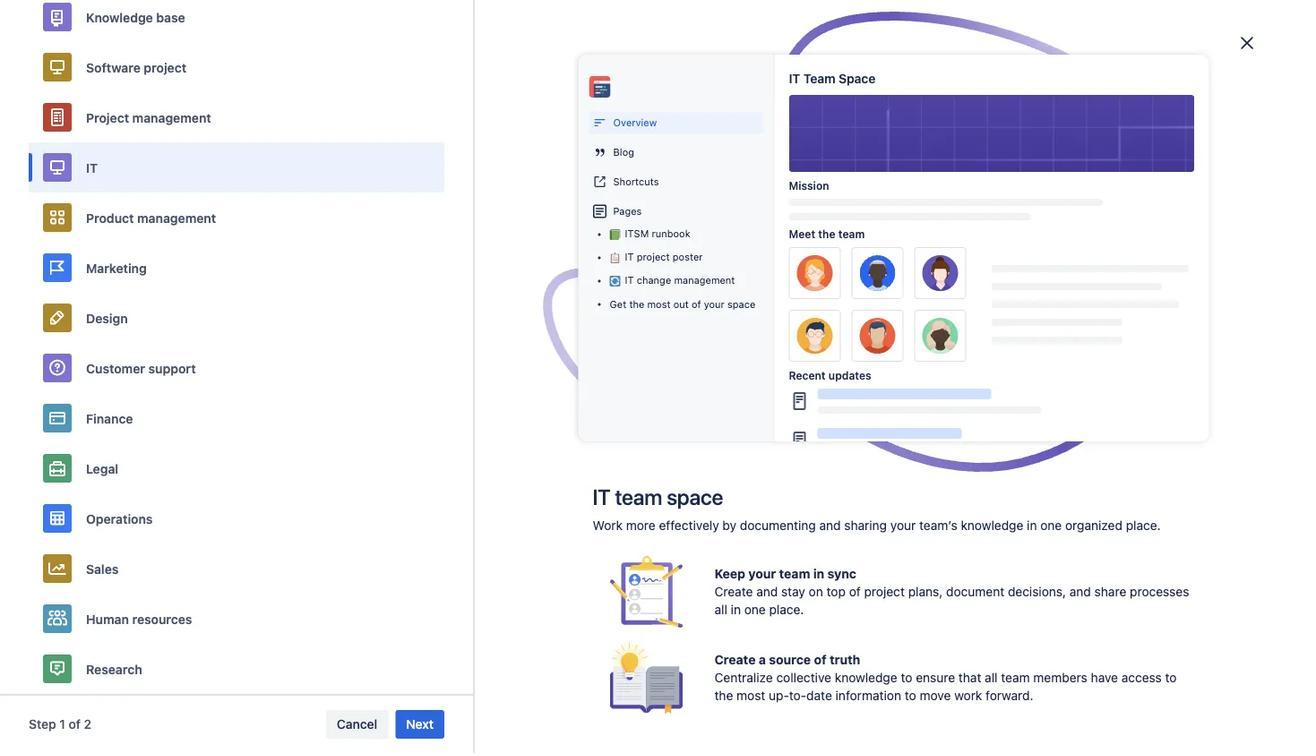 Task type: vqa. For each thing, say whether or not it's contained in the screenshot.
"space" for team
yes



Task type: describe. For each thing, give the bounding box(es) containing it.
of inside keep your team in sync create and stay on top of project plans, document decisions, and share processes all in one place.
[[849, 585, 861, 600]]

place. inside "it team space work more effectively by documenting and sharing your team's knowledge in one organized place."
[[1126, 518, 1161, 533]]

2
[[84, 717, 92, 732]]

get the most out of your space
[[610, 299, 756, 311]]

research button
[[29, 644, 444, 694]]

try
[[661, 675, 679, 690]]

watching button
[[727, 387, 792, 411]]

no spaces matched your filters. try again with fewer filters.
[[474, 675, 817, 690]]

create for create a source of truth centralize collective knowledge to ensure that all team members have access to the most up-to-date information to move work forward.
[[715, 653, 756, 668]]

space for team
[[667, 485, 723, 510]]

base
[[156, 10, 185, 24]]

a for source
[[759, 653, 766, 668]]

it for team
[[789, 71, 800, 86]]

:arrows_counterclockwise: image
[[610, 276, 621, 287]]

to left ensure
[[901, 671, 913, 686]]

project for software
[[144, 60, 187, 75]]

members
[[1034, 671, 1088, 686]]

fewer
[[745, 675, 777, 690]]

jhgcxhj link
[[566, 169, 724, 282]]

knowledge
[[86, 10, 153, 24]]

marketing
[[86, 261, 147, 275]]

centralize
[[715, 671, 773, 686]]

by
[[723, 518, 737, 533]]

space
[[839, 71, 876, 86]]

more
[[626, 518, 656, 533]]

human
[[86, 612, 129, 627]]

software
[[86, 60, 141, 75]]

all
[[427, 391, 441, 405]]

step
[[29, 717, 56, 732]]

team's
[[919, 518, 958, 533]]

it inside "button"
[[86, 160, 98, 175]]

find
[[630, 639, 666, 664]]

in inside "it team space work more effectively by documenting and sharing your team's knowledge in one organized place."
[[1027, 518, 1037, 533]]

project management
[[86, 110, 211, 125]]

project inside keep your team in sync create and stay on top of project plans, document decisions, and share processes all in one place.
[[864, 585, 905, 600]]

operations button
[[29, 494, 444, 544]]

it team space work more effectively by documenting and sharing your team's knowledge in one organized place.
[[593, 485, 1161, 533]]

human resources button
[[29, 594, 444, 644]]

search image
[[957, 17, 971, 32]]

itsm runbook
[[625, 228, 691, 240]]

spaces for your spaces
[[264, 140, 306, 155]]

marketing button
[[29, 243, 444, 293]]

2 horizontal spatial and
[[1070, 585, 1091, 600]]

team inside keep your team in sync create and stay on top of project plans, document decisions, and share processes all in one place.
[[779, 567, 810, 582]]

2 vertical spatial management
[[674, 275, 735, 286]]

meet the team
[[789, 228, 865, 240]]

processes
[[1130, 585, 1190, 600]]

ensure
[[916, 671, 955, 686]]

personal
[[937, 392, 984, 406]]

team inside the create a source of truth centralize collective knowledge to ensure that all team members have access to the most up-to-date information to move work forward.
[[1001, 671, 1030, 686]]

poster
[[673, 251, 703, 263]]

finance
[[86, 411, 133, 426]]

starred button
[[796, 387, 850, 411]]

project
[[86, 110, 129, 125]]

create a space button
[[946, 75, 1057, 104]]

to left move
[[905, 689, 916, 703]]

one inside keep your team in sync create and stay on top of project plans, document decisions, and share processes all in one place.
[[744, 603, 766, 617]]

1 horizontal spatial in
[[813, 567, 825, 582]]

shortcuts
[[613, 176, 659, 187]]

create a source of truth centralize collective knowledge to ensure that all team members have access to the most up-to-date information to move work forward.
[[715, 653, 1177, 703]]

source
[[769, 653, 811, 668]]

team right meet
[[839, 228, 865, 240]]

pages
[[613, 205, 642, 217]]

starred
[[803, 392, 843, 406]]

truth
[[830, 653, 861, 668]]

of right out
[[692, 299, 701, 311]]

archived
[[1002, 392, 1049, 406]]

product management button
[[29, 193, 444, 243]]

home
[[180, 17, 215, 32]]

next
[[406, 717, 434, 732]]

it team space dialog
[[0, 0, 1290, 754]]

software project button
[[29, 42, 444, 92]]

have
[[1091, 671, 1118, 686]]

your spaces region
[[234, 134, 1057, 297]]

your inside "it team space work more effectively by documenting and sharing your team's knowledge in one organized place."
[[891, 518, 916, 533]]

your right out
[[704, 299, 725, 311]]

create a space
[[957, 82, 1046, 97]]

communal button
[[854, 387, 926, 411]]

document
[[946, 585, 1005, 600]]

resources
[[132, 612, 192, 627]]

my first space link
[[400, 169, 559, 282]]

it for project
[[625, 251, 634, 263]]

0 horizontal spatial in
[[731, 603, 741, 617]]

customer support
[[86, 361, 196, 376]]

overview
[[613, 117, 657, 128]]

your spaces
[[234, 140, 306, 155]]

documenting
[[740, 518, 816, 533]]

2 filters. from the left
[[780, 675, 817, 690]]

:clipboard: image
[[610, 253, 621, 264]]

0 horizontal spatial most
[[647, 299, 671, 311]]

runbook
[[652, 228, 691, 240]]

date
[[807, 689, 832, 703]]

keep your team in sync create and stay on top of project plans, document decisions, and share processes all in one place.
[[715, 567, 1190, 617]]

space for a
[[1010, 82, 1046, 97]]

software project
[[86, 60, 187, 75]]

information
[[836, 689, 901, 703]]

it button
[[29, 142, 444, 193]]

keep
[[715, 567, 746, 582]]

watching
[[734, 392, 785, 406]]

to right access
[[1165, 671, 1177, 686]]

spaces for no spaces matched your filters. try again with fewer filters.
[[494, 675, 535, 690]]

finance button
[[29, 393, 444, 444]]

1
[[59, 717, 65, 732]]

create inside keep your team in sync create and stay on top of project plans, document decisions, and share processes all in one place.
[[715, 585, 753, 600]]

customer
[[86, 361, 145, 376]]

legal
[[86, 461, 118, 476]]

project management button
[[29, 92, 444, 142]]

work
[[955, 689, 982, 703]]

that
[[959, 671, 982, 686]]

knowledge inside "it team space work more effectively by documenting and sharing your team's knowledge in one organized place."
[[961, 518, 1024, 533]]

2 horizontal spatial spaces
[[709, 639, 776, 664]]



Task type: locate. For each thing, give the bounding box(es) containing it.
1 horizontal spatial the
[[715, 689, 733, 703]]

:arrows_counterclockwise: image
[[610, 276, 621, 287]]

updates
[[829, 369, 872, 382]]

the right meet
[[818, 228, 836, 240]]

most down centralize
[[737, 689, 766, 703]]

knowledge base button
[[29, 0, 444, 42]]

product
[[86, 210, 134, 225]]

2 vertical spatial create
[[715, 653, 756, 668]]

spaces up centralize
[[709, 639, 776, 664]]

0 vertical spatial management
[[132, 110, 211, 125]]

1 horizontal spatial spaces
[[494, 675, 535, 690]]

it down project
[[86, 160, 98, 175]]

recent
[[789, 369, 826, 382]]

again
[[682, 675, 714, 690]]

the right get
[[629, 299, 645, 311]]

plans,
[[908, 585, 943, 600]]

0 horizontal spatial all
[[715, 603, 728, 617]]

2 horizontal spatial in
[[1027, 518, 1037, 533]]

personal button
[[930, 387, 991, 411]]

with
[[717, 675, 741, 690]]

0 vertical spatial spaces
[[264, 140, 306, 155]]

all spaces region
[[234, 321, 1057, 691]]

management right product
[[137, 210, 216, 225]]

team
[[804, 71, 836, 86]]

of up collective
[[814, 653, 827, 668]]

place. right the organized
[[1126, 518, 1161, 533]]

management down 'poster' on the right top of page
[[674, 275, 735, 286]]

in up on
[[813, 567, 825, 582]]

up-
[[769, 689, 789, 703]]

create inside the create a source of truth centralize collective knowledge to ensure that all team members have access to the most up-to-date information to move work forward.
[[715, 653, 756, 668]]

stay
[[781, 585, 805, 600]]

:clipboard: image
[[610, 253, 621, 264]]

Search field
[[950, 10, 1129, 39]]

1 horizontal spatial place.
[[1126, 518, 1161, 533]]

it inside "it team space work more effectively by documenting and sharing your team's knowledge in one organized place."
[[593, 485, 611, 510]]

2 horizontal spatial project
[[864, 585, 905, 600]]

your inside keep your team in sync create and stay on top of project plans, document decisions, and share processes all in one place.
[[749, 567, 776, 582]]

human resources
[[86, 612, 192, 627]]

we couldn't find any spaces
[[515, 639, 776, 664]]

it left team
[[789, 71, 800, 86]]

step 1 of 2
[[29, 717, 92, 732]]

space inside region
[[463, 241, 497, 255]]

1 horizontal spatial all
[[985, 671, 998, 686]]

spaces right no at the bottom left
[[494, 675, 535, 690]]

your left team's
[[891, 518, 916, 533]]

create down keep
[[715, 585, 753, 600]]

close image
[[1237, 32, 1258, 54]]

your inside all spaces region
[[592, 675, 618, 690]]

recent updates
[[789, 369, 872, 382]]

0 horizontal spatial one
[[744, 603, 766, 617]]

project down base
[[144, 60, 187, 75]]

it team space
[[789, 71, 876, 86]]

0 horizontal spatial filters.
[[621, 675, 657, 690]]

operations
[[86, 511, 153, 526]]

categories
[[444, 391, 505, 405]]

itsm
[[625, 228, 649, 240]]

0 horizontal spatial spaces
[[264, 140, 306, 155]]

0 horizontal spatial a
[[759, 653, 766, 668]]

legal button
[[29, 444, 444, 494]]

filters.
[[621, 675, 657, 690], [780, 675, 817, 690]]

0 vertical spatial a
[[1000, 82, 1007, 97]]

the down centralize
[[715, 689, 733, 703]]

2 vertical spatial project
[[864, 585, 905, 600]]

knowledge up information
[[835, 671, 898, 686]]

team inside "it team space work more effectively by documenting and sharing your team's knowledge in one organized place."
[[615, 485, 662, 510]]

archived button
[[994, 387, 1057, 411]]

2 vertical spatial spaces
[[494, 675, 535, 690]]

the for team
[[818, 228, 836, 240]]

management
[[132, 110, 211, 125], [137, 210, 216, 225], [674, 275, 735, 286]]

knowledge base
[[86, 10, 185, 24]]

to-
[[789, 689, 807, 703]]

0 vertical spatial knowledge
[[961, 518, 1024, 533]]

move
[[920, 689, 951, 703]]

confluence image
[[47, 14, 153, 35], [47, 14, 153, 35]]

all
[[715, 603, 728, 617], [985, 671, 998, 686]]

in down keep
[[731, 603, 741, 617]]

management for project management
[[132, 110, 211, 125]]

1 vertical spatial most
[[737, 689, 766, 703]]

space up effectively
[[667, 485, 723, 510]]

it right :clipboard: icon
[[625, 251, 634, 263]]

broken magnifying glass image
[[585, 449, 705, 611]]

1 vertical spatial one
[[744, 603, 766, 617]]

1 horizontal spatial most
[[737, 689, 766, 703]]

one left the organized
[[1041, 518, 1062, 533]]

of
[[692, 299, 701, 311], [849, 585, 861, 600], [814, 653, 827, 668], [69, 717, 81, 732]]

space
[[1010, 82, 1046, 97], [463, 241, 497, 255], [728, 299, 756, 311], [667, 485, 723, 510]]

1 vertical spatial in
[[813, 567, 825, 582]]

meet
[[789, 228, 816, 240]]

a inside popup button
[[1000, 82, 1007, 97]]

1 horizontal spatial one
[[1041, 518, 1062, 533]]

a
[[1000, 82, 1007, 97], [759, 653, 766, 668]]

place. inside keep your team in sync create and stay on top of project plans, document decisions, and share processes all in one place.
[[769, 603, 804, 617]]

any
[[670, 639, 704, 664]]

2 horizontal spatial the
[[818, 228, 836, 240]]

it for change
[[625, 275, 634, 286]]

0 vertical spatial all
[[715, 603, 728, 617]]

organized
[[1066, 518, 1123, 533]]

collective
[[776, 671, 832, 686]]

a down search field
[[1000, 82, 1007, 97]]

the inside the create a source of truth centralize collective knowledge to ensure that all team members have access to the most up-to-date information to move work forward.
[[715, 689, 733, 703]]

2 vertical spatial in
[[731, 603, 741, 617]]

one
[[1041, 518, 1062, 533], [744, 603, 766, 617]]

knowledge
[[961, 518, 1024, 533], [835, 671, 898, 686]]

project for it
[[637, 251, 670, 263]]

1 filters. from the left
[[621, 675, 657, 690]]

one inside "it team space work more effectively by documenting and sharing your team's knowledge in one organized place."
[[1041, 518, 1062, 533]]

space right out
[[728, 299, 756, 311]]

0 vertical spatial one
[[1041, 518, 1062, 533]]

couldn't
[[550, 639, 626, 664]]

space for first
[[463, 241, 497, 255]]

your
[[234, 140, 261, 155]]

1 vertical spatial spaces
[[709, 639, 776, 664]]

project up "change"
[[637, 251, 670, 263]]

it up work
[[593, 485, 611, 510]]

1 horizontal spatial project
[[637, 251, 670, 263]]

your right keep
[[749, 567, 776, 582]]

1 vertical spatial place.
[[769, 603, 804, 617]]

create down search icon
[[957, 82, 997, 97]]

in left the organized
[[1027, 518, 1037, 533]]

the for most
[[629, 299, 645, 311]]

:green_book: image
[[610, 229, 621, 240], [610, 229, 621, 240]]

support
[[148, 361, 196, 376]]

1 horizontal spatial a
[[1000, 82, 1007, 97]]

create up centralize
[[715, 653, 756, 668]]

one down keep
[[744, 603, 766, 617]]

out
[[674, 299, 689, 311]]

0 vertical spatial project
[[144, 60, 187, 75]]

most
[[647, 299, 671, 311], [737, 689, 766, 703]]

0 horizontal spatial the
[[629, 299, 645, 311]]

0 horizontal spatial and
[[757, 585, 778, 600]]

mission
[[789, 179, 829, 192]]

jhgcxhj
[[581, 241, 622, 255]]

1 vertical spatial knowledge
[[835, 671, 898, 686]]

of inside the create a source of truth centralize collective knowledge to ensure that all team members have access to the most up-to-date information to move work forward.
[[814, 653, 827, 668]]

effectively
[[659, 518, 719, 533]]

place. down stay at the right bottom of the page
[[769, 603, 804, 617]]

spaces right your
[[264, 140, 306, 155]]

it right :arrows_counterclockwise: image
[[625, 275, 634, 286]]

a for space
[[1000, 82, 1007, 97]]

most left out
[[647, 299, 671, 311]]

of right 1
[[69, 717, 81, 732]]

team up more
[[615, 485, 662, 510]]

your down couldn't on the left of page
[[592, 675, 618, 690]]

a up "fewer"
[[759, 653, 766, 668]]

global element
[[11, 0, 946, 50]]

and inside "it team space work more effectively by documenting and sharing your team's knowledge in one organized place."
[[819, 518, 841, 533]]

0 vertical spatial the
[[818, 228, 836, 240]]

sharing
[[844, 518, 887, 533]]

filters. left try
[[621, 675, 657, 690]]

1 horizontal spatial and
[[819, 518, 841, 533]]

team up the forward. at the right
[[1001, 671, 1030, 686]]

get
[[610, 299, 627, 311]]

management down "software project" on the top
[[132, 110, 211, 125]]

2 vertical spatial the
[[715, 689, 733, 703]]

space down search field
[[1010, 82, 1046, 97]]

space inside "it team space work more effectively by documenting and sharing your team's knowledge in one organized place."
[[667, 485, 723, 510]]

space inside popup button
[[1010, 82, 1046, 97]]

1 horizontal spatial filters.
[[780, 675, 817, 690]]

and left "share"
[[1070, 585, 1091, 600]]

and left stay at the right bottom of the page
[[757, 585, 778, 600]]

project inside software project button
[[144, 60, 187, 75]]

1 vertical spatial management
[[137, 210, 216, 225]]

1 horizontal spatial knowledge
[[961, 518, 1024, 533]]

on
[[809, 585, 823, 600]]

matched
[[538, 675, 589, 690]]

access
[[1122, 671, 1162, 686]]

team
[[839, 228, 865, 240], [615, 485, 662, 510], [779, 567, 810, 582], [1001, 671, 1030, 686]]

all inside keep your team in sync create and stay on top of project plans, document decisions, and share processes all in one place.
[[715, 603, 728, 617]]

1 vertical spatial the
[[629, 299, 645, 311]]

0 vertical spatial create
[[957, 82, 997, 97]]

0 vertical spatial place.
[[1126, 518, 1161, 533]]

1 vertical spatial project
[[637, 251, 670, 263]]

a inside the create a source of truth centralize collective knowledge to ensure that all team members have access to the most up-to-date information to move work forward.
[[759, 653, 766, 668]]

design button
[[29, 293, 444, 343]]

work
[[593, 518, 623, 533]]

most inside the create a source of truth centralize collective knowledge to ensure that all team members have access to the most up-to-date information to move work forward.
[[737, 689, 766, 703]]

my first space
[[416, 241, 497, 255]]

and
[[819, 518, 841, 533], [757, 585, 778, 600], [1070, 585, 1091, 600]]

my
[[416, 241, 433, 255]]

filters. down source
[[780, 675, 817, 690]]

space right first
[[463, 241, 497, 255]]

project left plans,
[[864, 585, 905, 600]]

place.
[[1126, 518, 1161, 533], [769, 603, 804, 617]]

0 horizontal spatial place.
[[769, 603, 804, 617]]

product management
[[86, 210, 216, 225]]

of right top
[[849, 585, 861, 600]]

it project poster
[[625, 251, 703, 263]]

all down keep
[[715, 603, 728, 617]]

0 vertical spatial in
[[1027, 518, 1037, 533]]

customer support button
[[29, 343, 444, 393]]

it
[[789, 71, 800, 86], [86, 160, 98, 175], [625, 251, 634, 263], [625, 275, 634, 286], [593, 485, 611, 510]]

it for team
[[593, 485, 611, 510]]

no
[[474, 675, 490, 690]]

blog
[[613, 146, 634, 158]]

the
[[818, 228, 836, 240], [629, 299, 645, 311], [715, 689, 733, 703]]

0 vertical spatial most
[[647, 299, 671, 311]]

knowledge inside the create a source of truth centralize collective knowledge to ensure that all team members have access to the most up-to-date information to move work forward.
[[835, 671, 898, 686]]

0 horizontal spatial project
[[144, 60, 187, 75]]

and left sharing
[[819, 518, 841, 533]]

1 vertical spatial a
[[759, 653, 766, 668]]

0 horizontal spatial knowledge
[[835, 671, 898, 686]]

home banner
[[0, 0, 1290, 50]]

1 vertical spatial all
[[985, 671, 998, 686]]

all inside the create a source of truth centralize collective knowledge to ensure that all team members have access to the most up-to-date information to move work forward.
[[985, 671, 998, 686]]

your
[[704, 299, 725, 311], [891, 518, 916, 533], [749, 567, 776, 582], [592, 675, 618, 690]]

sync
[[828, 567, 857, 582]]

create for create a space
[[957, 82, 997, 97]]

cancel button
[[326, 711, 388, 739]]

create inside popup button
[[957, 82, 997, 97]]

management for product management
[[137, 210, 216, 225]]

knowledge right team's
[[961, 518, 1024, 533]]

team up stay at the right bottom of the page
[[779, 567, 810, 582]]

communal
[[861, 392, 919, 406]]

1 vertical spatial create
[[715, 585, 753, 600]]

all right that at right
[[985, 671, 998, 686]]



